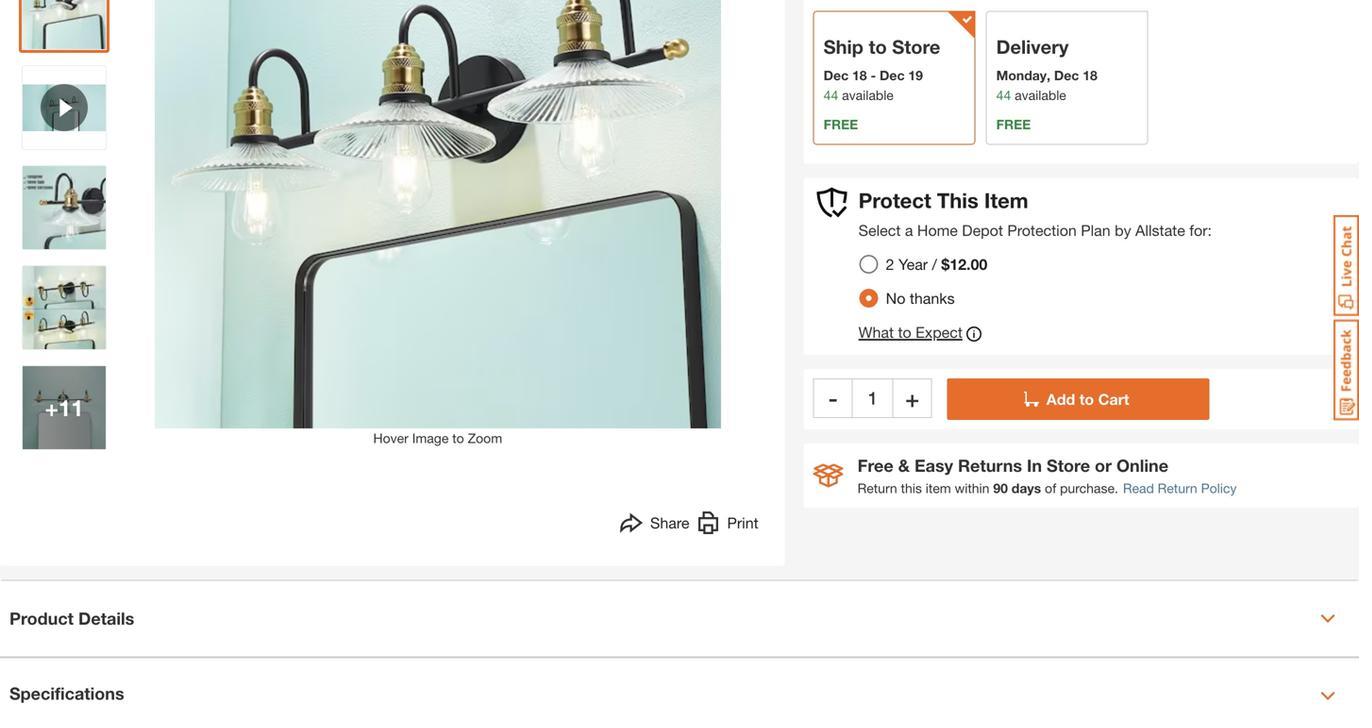 Task type: vqa. For each thing, say whether or not it's contained in the screenshot.
Store within the Ship To Store Dec 18 - Dec 19 44 Available
yes



Task type: locate. For each thing, give the bounding box(es) containing it.
free for monday,
[[996, 116, 1031, 132]]

0 vertical spatial -
[[871, 67, 876, 83]]

1 horizontal spatial 18
[[1083, 67, 1097, 83]]

what
[[859, 323, 894, 341]]

online
[[1117, 455, 1169, 476]]

1 vertical spatial -
[[829, 384, 838, 411]]

&
[[898, 455, 910, 476]]

1 horizontal spatial 44
[[996, 87, 1011, 103]]

1 free from the left
[[824, 116, 858, 132]]

1 horizontal spatial store
[[1047, 455, 1090, 476]]

protect this item select a home depot protection plan by allstate for:
[[859, 188, 1212, 239]]

to left zoom
[[452, 430, 464, 446]]

item
[[926, 480, 951, 496]]

- inside button
[[829, 384, 838, 411]]

0 horizontal spatial +
[[45, 394, 58, 421]]

live chat image
[[1334, 215, 1359, 316]]

to right what
[[898, 323, 911, 341]]

black golden toolkiss vanity lighting kb20266 a0.3 image
[[23, 266, 106, 349]]

to inside ship to store dec 18 - dec 19 44 available
[[869, 35, 887, 58]]

product
[[9, 608, 74, 629]]

2
[[886, 255, 894, 273]]

1 horizontal spatial free
[[996, 116, 1031, 132]]

hover
[[373, 430, 409, 446]]

$12.00
[[941, 255, 988, 273]]

available down monday,
[[1015, 87, 1066, 103]]

specifications
[[9, 683, 124, 704]]

store up 19
[[892, 35, 940, 58]]

return right the read
[[1158, 480, 1197, 496]]

free down ship to store dec 18 - dec 19 44 available
[[824, 116, 858, 132]]

option group containing 2 year /
[[852, 247, 1003, 315]]

to right add
[[1080, 390, 1094, 408]]

dec right monday,
[[1054, 67, 1079, 83]]

share button
[[620, 512, 689, 539]]

dec
[[824, 67, 849, 83], [880, 67, 905, 83], [1054, 67, 1079, 83]]

18
[[852, 67, 867, 83], [1083, 67, 1097, 83]]

depot
[[962, 221, 1003, 239]]

available
[[842, 87, 894, 103], [1015, 87, 1066, 103]]

0 horizontal spatial store
[[892, 35, 940, 58]]

available inside delivery monday, dec 18 44 available
[[1015, 87, 1066, 103]]

1 horizontal spatial dec
[[880, 67, 905, 83]]

select
[[859, 221, 901, 239]]

90
[[993, 480, 1008, 496]]

19
[[908, 67, 923, 83]]

1 horizontal spatial return
[[1158, 480, 1197, 496]]

no thanks
[[886, 289, 955, 307]]

by
[[1115, 221, 1131, 239]]

purchase.
[[1060, 480, 1118, 496]]

0 horizontal spatial free
[[824, 116, 858, 132]]

monday,
[[996, 67, 1050, 83]]

home
[[917, 221, 958, 239]]

2 return from the left
[[1158, 480, 1197, 496]]

+ inside + button
[[906, 384, 919, 411]]

to right ship
[[869, 35, 887, 58]]

feedback link image
[[1334, 319, 1359, 421]]

icon image
[[813, 464, 843, 487]]

store up of
[[1047, 455, 1090, 476]]

store
[[892, 35, 940, 58], [1047, 455, 1090, 476]]

expect
[[916, 323, 963, 341]]

0 horizontal spatial -
[[829, 384, 838, 411]]

for:
[[1189, 221, 1212, 239]]

6323653407112 image
[[23, 66, 106, 149]]

to for what
[[898, 323, 911, 341]]

dec left 19
[[880, 67, 905, 83]]

-
[[871, 67, 876, 83], [829, 384, 838, 411]]

1 vertical spatial store
[[1047, 455, 1090, 476]]

free
[[858, 455, 894, 476]]

1 horizontal spatial +
[[906, 384, 919, 411]]

free down monday,
[[996, 116, 1031, 132]]

1 horizontal spatial -
[[871, 67, 876, 83]]

dec inside delivery monday, dec 18 44 available
[[1054, 67, 1079, 83]]

18 right monday,
[[1083, 67, 1097, 83]]

ship
[[824, 35, 864, 58]]

None field
[[853, 378, 893, 418]]

available inside ship to store dec 18 - dec 19 44 available
[[842, 87, 894, 103]]

thanks
[[910, 289, 955, 307]]

add to cart button
[[947, 378, 1210, 420]]

to for add
[[1080, 390, 1094, 408]]

product details button
[[0, 581, 1359, 656]]

1 44 from the left
[[824, 87, 838, 103]]

44
[[824, 87, 838, 103], [996, 87, 1011, 103]]

plan
[[1081, 221, 1111, 239]]

hover image to zoom
[[373, 430, 502, 446]]

+
[[906, 384, 919, 411], [45, 394, 58, 421]]

0 vertical spatial store
[[892, 35, 940, 58]]

2 18 from the left
[[1083, 67, 1097, 83]]

+ for +
[[906, 384, 919, 411]]

return
[[858, 480, 897, 496], [1158, 480, 1197, 496]]

44 down ship
[[824, 87, 838, 103]]

18 down ship
[[852, 67, 867, 83]]

0 horizontal spatial dec
[[824, 67, 849, 83]]

to
[[869, 35, 887, 58], [898, 323, 911, 341], [1080, 390, 1094, 408], [452, 430, 464, 446]]

1 18 from the left
[[852, 67, 867, 83]]

- left 19
[[871, 67, 876, 83]]

2 44 from the left
[[996, 87, 1011, 103]]

free for to
[[824, 116, 858, 132]]

1 available from the left
[[842, 87, 894, 103]]

what to expect
[[859, 323, 963, 341]]

return down free
[[858, 480, 897, 496]]

option group
[[852, 247, 1003, 315]]

0 horizontal spatial available
[[842, 87, 894, 103]]

details
[[78, 608, 134, 629]]

within
[[955, 480, 990, 496]]

dec down ship
[[824, 67, 849, 83]]

2 free from the left
[[996, 116, 1031, 132]]

3 dec from the left
[[1054, 67, 1079, 83]]

1 horizontal spatial available
[[1015, 87, 1066, 103]]

- up icon
[[829, 384, 838, 411]]

available down ship
[[842, 87, 894, 103]]

0 horizontal spatial return
[[858, 480, 897, 496]]

2 available from the left
[[1015, 87, 1066, 103]]

in
[[1027, 455, 1042, 476]]

44 down monday,
[[996, 87, 1011, 103]]

+ 11
[[45, 394, 84, 421]]

easy
[[915, 455, 953, 476]]

2 horizontal spatial dec
[[1054, 67, 1079, 83]]

black golden toolkiss vanity lighting kb20266 40.2 image
[[23, 166, 106, 249]]

0 horizontal spatial 44
[[824, 87, 838, 103]]

free
[[824, 116, 858, 132], [996, 116, 1031, 132]]

0 horizontal spatial 18
[[852, 67, 867, 83]]



Task type: describe. For each thing, give the bounding box(es) containing it.
item
[[984, 188, 1029, 213]]

18 inside delivery monday, dec 18 44 available
[[1083, 67, 1097, 83]]

11
[[58, 394, 84, 421]]

ship to store dec 18 - dec 19 44 available
[[824, 35, 940, 103]]

allstate
[[1136, 221, 1185, 239]]

44 inside delivery monday, dec 18 44 available
[[996, 87, 1011, 103]]

free & easy returns in store or online return this item within 90 days of purchase. read return policy
[[858, 455, 1237, 496]]

1 dec from the left
[[824, 67, 849, 83]]

hover image to zoom button
[[155, 0, 721, 448]]

zoom
[[468, 430, 502, 446]]

/
[[932, 255, 937, 273]]

no
[[886, 289, 906, 307]]

year
[[899, 255, 928, 273]]

protect
[[859, 188, 931, 213]]

this
[[901, 480, 922, 496]]

2 dec from the left
[[880, 67, 905, 83]]

protection
[[1007, 221, 1077, 239]]

1 return from the left
[[858, 480, 897, 496]]

black golden toolkiss vanity lighting kb20266 e1.1 image
[[23, 0, 106, 49]]

returns
[[958, 455, 1022, 476]]

policy
[[1201, 480, 1237, 496]]

of
[[1045, 480, 1056, 496]]

days
[[1012, 480, 1041, 496]]

- inside ship to store dec 18 - dec 19 44 available
[[871, 67, 876, 83]]

44 inside ship to store dec 18 - dec 19 44 available
[[824, 87, 838, 103]]

or
[[1095, 455, 1112, 476]]

- button
[[813, 378, 853, 418]]

to for ship
[[869, 35, 887, 58]]

2 year / $12.00
[[886, 255, 988, 273]]

store inside ship to store dec 18 - dec 19 44 available
[[892, 35, 940, 58]]

store inside free & easy returns in store or online return this item within 90 days of purchase. read return policy
[[1047, 455, 1090, 476]]

add to cart
[[1047, 390, 1129, 408]]

share
[[650, 514, 689, 532]]

add
[[1047, 390, 1075, 408]]

delivery monday, dec 18 44 available
[[996, 35, 1097, 103]]

cart
[[1098, 390, 1129, 408]]

print button
[[697, 512, 759, 539]]

product details
[[9, 608, 134, 629]]

this
[[937, 188, 979, 213]]

specifications button
[[0, 658, 1359, 720]]

+ button
[[893, 378, 932, 418]]

caret image
[[1320, 689, 1336, 704]]

delivery
[[996, 35, 1069, 58]]

image
[[412, 430, 449, 446]]

read return policy link
[[1123, 478, 1237, 498]]

18 inside ship to store dec 18 - dec 19 44 available
[[852, 67, 867, 83]]

read
[[1123, 480, 1154, 496]]

+ for + 11
[[45, 394, 58, 421]]

print
[[727, 514, 759, 532]]

what to expect button
[[859, 323, 982, 345]]

a
[[905, 221, 913, 239]]

to inside button
[[452, 430, 464, 446]]

black golden toolkiss vanity lighting kb20266 1d.4 image
[[23, 366, 106, 449]]



